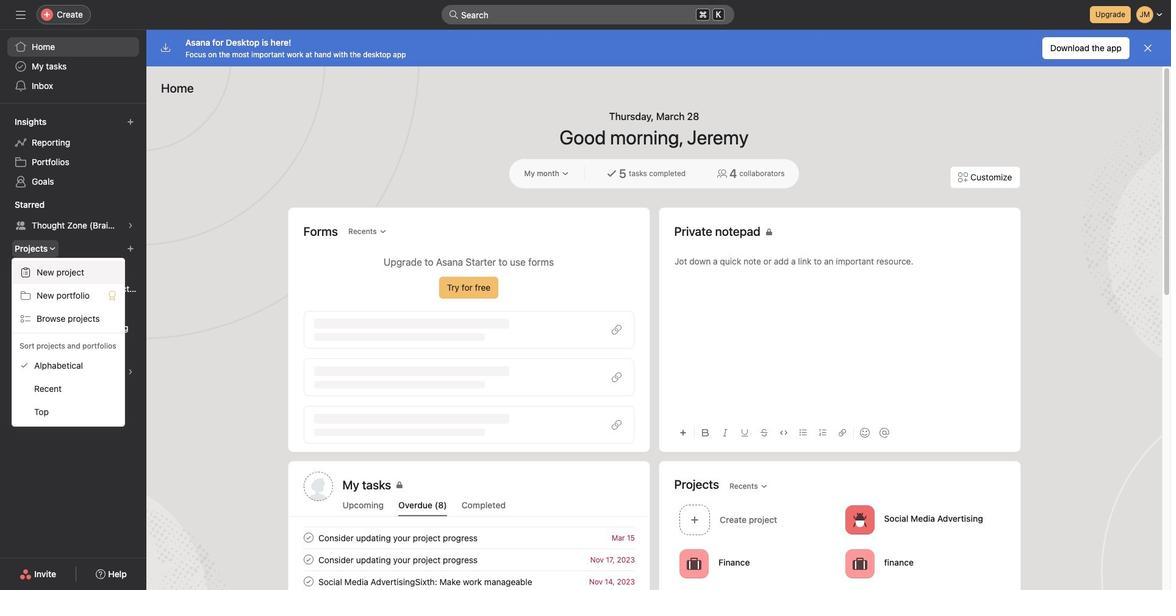 Task type: locate. For each thing, give the bounding box(es) containing it.
0 vertical spatial mark complete checkbox
[[301, 553, 316, 568]]

collapse section image
[[1, 347, 11, 356]]

numbered list image
[[819, 430, 827, 437]]

0 vertical spatial mark complete image
[[301, 531, 316, 546]]

new insights image
[[127, 118, 134, 126]]

dismiss image
[[1144, 43, 1153, 53]]

teams element
[[0, 341, 146, 384]]

briefcase image
[[853, 557, 867, 572]]

global element
[[0, 30, 146, 103]]

1 vertical spatial mark complete image
[[301, 575, 316, 590]]

insert an object image
[[680, 430, 687, 437]]

mark complete checkbox down mark complete image
[[301, 575, 316, 590]]

menu item
[[12, 261, 124, 284]]

mark complete image up mark complete image
[[301, 531, 316, 546]]

mark complete image
[[301, 553, 316, 568]]

starred element
[[0, 194, 146, 238]]

bulleted list image
[[800, 430, 807, 437]]

1 vertical spatial mark complete checkbox
[[301, 575, 316, 590]]

briefcase image
[[687, 557, 702, 572]]

list item
[[675, 502, 840, 539], [289, 527, 650, 549], [289, 549, 650, 571], [289, 571, 650, 591]]

mark complete image down mark complete image
[[301, 575, 316, 590]]

toolbar
[[675, 419, 1005, 447]]

1 mark complete image from the top
[[301, 531, 316, 546]]

prominent image
[[449, 10, 459, 20]]

mark complete checkbox down mark complete option
[[301, 553, 316, 568]]

mark complete image
[[301, 531, 316, 546], [301, 575, 316, 590]]

None field
[[442, 5, 735, 24]]

Mark complete checkbox
[[301, 553, 316, 568], [301, 575, 316, 590]]

new project or portfolio image
[[127, 245, 134, 253]]

Search tasks, projects, and more text field
[[442, 5, 735, 24]]

Mark complete checkbox
[[301, 531, 316, 546]]



Task type: describe. For each thing, give the bounding box(es) containing it.
code image
[[780, 430, 788, 437]]

emoji image
[[860, 428, 870, 438]]

see details, thought zone (brainstorm space) image
[[127, 222, 134, 229]]

strikethrough image
[[761, 430, 768, 437]]

2 mark complete image from the top
[[301, 575, 316, 590]]

bold image
[[702, 430, 709, 437]]

1 mark complete checkbox from the top
[[301, 553, 316, 568]]

hide sidebar image
[[16, 10, 26, 20]]

add profile photo image
[[304, 472, 333, 502]]

link image
[[839, 430, 846, 437]]

at mention image
[[880, 428, 889, 438]]

projects element
[[0, 238, 146, 341]]

see details, thought zone (brainstorm space) image
[[127, 369, 134, 376]]

insights element
[[0, 111, 146, 194]]

underline image
[[741, 430, 749, 437]]

bug image
[[853, 513, 867, 528]]

italics image
[[722, 430, 729, 437]]

2 mark complete checkbox from the top
[[301, 575, 316, 590]]



Task type: vqa. For each thing, say whether or not it's contained in the screenshot.
Show Options ICON
no



